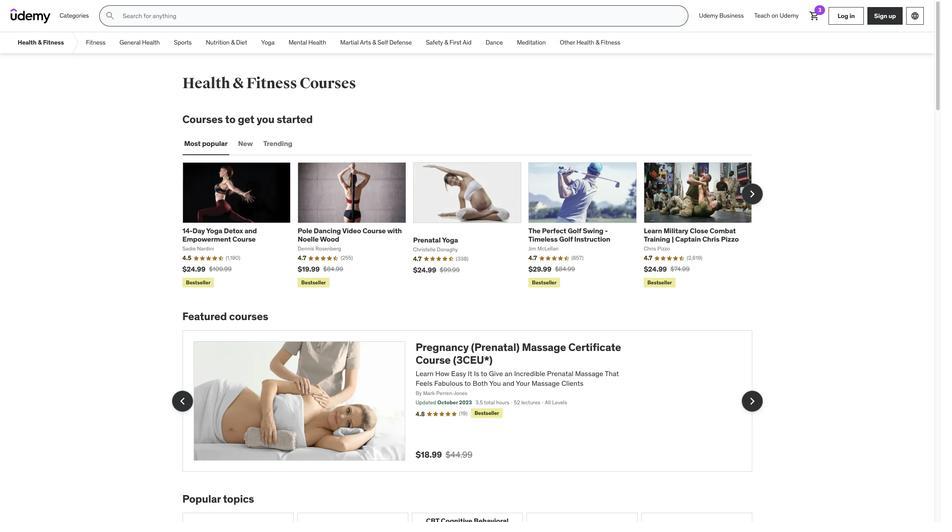 Task type: vqa. For each thing, say whether or not it's contained in the screenshot.
of to the left
no



Task type: locate. For each thing, give the bounding box(es) containing it.
fitness right other
[[601, 38, 620, 46]]

massage up the incredible
[[522, 341, 566, 354]]

health right general
[[142, 38, 160, 46]]

incredible
[[514, 369, 546, 378]]

1 horizontal spatial udemy
[[780, 12, 799, 19]]

fitness link
[[79, 32, 113, 53]]

&
[[38, 38, 42, 46], [231, 38, 235, 46], [373, 38, 376, 46], [445, 38, 448, 46], [596, 38, 600, 46], [233, 74, 244, 93]]

feels
[[416, 379, 433, 388]]

the perfect golf swing - timeless golf instruction
[[529, 226, 611, 244]]

prenatal yoga
[[413, 235, 458, 244]]

& up get on the top
[[233, 74, 244, 93]]

0 horizontal spatial to
[[225, 112, 236, 126]]

detox
[[224, 226, 243, 235]]

yoga inside yoga "link"
[[261, 38, 275, 46]]

nutrition & diet link
[[199, 32, 254, 53]]

dance link
[[479, 32, 510, 53]]

udemy inside udemy business 'link'
[[699, 12, 718, 19]]

shopping cart with 3 items image
[[809, 11, 820, 21]]

1 vertical spatial courses
[[182, 112, 223, 126]]

health & fitness courses
[[182, 74, 356, 93]]

massage down the incredible
[[532, 379, 560, 388]]

course up how
[[416, 353, 451, 367]]

sports
[[174, 38, 192, 46]]

most popular button
[[182, 133, 229, 154]]

empowerment
[[182, 235, 231, 244]]

1 vertical spatial yoga
[[206, 226, 222, 235]]

martial arts & self defense
[[340, 38, 412, 46]]

0 vertical spatial prenatal
[[413, 235, 441, 244]]

1 horizontal spatial yoga
[[261, 38, 275, 46]]

dancing
[[314, 226, 341, 235]]

1 horizontal spatial prenatal
[[547, 369, 574, 378]]

nutrition & diet
[[206, 38, 247, 46]]

1 vertical spatial carousel element
[[172, 330, 763, 472]]

1 vertical spatial and
[[503, 379, 515, 388]]

Search for anything text field
[[121, 8, 678, 23]]

health & fitness
[[18, 38, 64, 46]]

learn left |
[[644, 226, 662, 235]]

courses
[[229, 310, 268, 323]]

& left diet
[[231, 38, 235, 46]]

with
[[387, 226, 402, 235]]

0 vertical spatial carousel element
[[182, 162, 763, 290]]

teach on udemy link
[[749, 5, 804, 26]]

it
[[468, 369, 472, 378]]

& for nutrition & diet
[[231, 38, 235, 46]]

1 horizontal spatial and
[[503, 379, 515, 388]]

perren-
[[436, 390, 454, 397]]

learn inside learn military close combat training | captain chris pizzo
[[644, 226, 662, 235]]

52 lectures
[[514, 399, 541, 406]]

popular
[[182, 492, 221, 506]]

sign up
[[874, 12, 896, 20]]

carousel element
[[182, 162, 763, 290], [172, 330, 763, 472]]

arrow pointing to subcategory menu links image
[[71, 32, 79, 53]]

to down it
[[465, 379, 471, 388]]

0 horizontal spatial course
[[233, 235, 256, 244]]

4.8
[[416, 410, 425, 418]]

udemy left business
[[699, 12, 718, 19]]

0 vertical spatial yoga
[[261, 38, 275, 46]]

and inside the 14-day yoga detox and empowerment course
[[245, 226, 257, 235]]

2 horizontal spatial course
[[416, 353, 451, 367]]

log
[[838, 12, 849, 20]]

meditation link
[[510, 32, 553, 53]]

course
[[363, 226, 386, 235], [233, 235, 256, 244], [416, 353, 451, 367]]

2 udemy from the left
[[780, 12, 799, 19]]

2 vertical spatial to
[[465, 379, 471, 388]]

yoga inside the 14-day yoga detox and empowerment course
[[206, 226, 222, 235]]

other
[[560, 38, 575, 46]]

and down an
[[503, 379, 515, 388]]

to right the 'is'
[[481, 369, 487, 378]]

0 vertical spatial and
[[245, 226, 257, 235]]

udemy right on
[[780, 12, 799, 19]]

course inside pregnancy (prenatal) massage certificate course (3ceu*) learn how easy it is to give an incredible prenatal massage that feels fabulous to both you and your massage clients by mark perren-jones
[[416, 353, 451, 367]]

0 horizontal spatial learn
[[416, 369, 434, 378]]

meditation
[[517, 38, 546, 46]]

that
[[605, 369, 619, 378]]

0 vertical spatial massage
[[522, 341, 566, 354]]

topics
[[223, 492, 254, 506]]

started
[[277, 112, 313, 126]]

& left first
[[445, 38, 448, 46]]

certificate
[[569, 341, 621, 354]]

0 vertical spatial learn
[[644, 226, 662, 235]]

is
[[474, 369, 479, 378]]

pole
[[298, 226, 312, 235]]

learn inside pregnancy (prenatal) massage certificate course (3ceu*) learn how easy it is to give an incredible prenatal massage that feels fabulous to both you and your massage clients by mark perren-jones
[[416, 369, 434, 378]]

you
[[489, 379, 501, 388]]

0 horizontal spatial courses
[[182, 112, 223, 126]]

arts
[[360, 38, 371, 46]]

pole dancing video course with noelle wood
[[298, 226, 402, 244]]

0 horizontal spatial yoga
[[206, 226, 222, 235]]

fitness left the arrow pointing to subcategory menu links image
[[43, 38, 64, 46]]

nutrition
[[206, 38, 230, 46]]

udemy inside teach on udemy link
[[780, 12, 799, 19]]

how
[[435, 369, 450, 378]]

general health link
[[113, 32, 167, 53]]

health
[[18, 38, 37, 46], [142, 38, 160, 46], [308, 38, 326, 46], [577, 38, 594, 46], [182, 74, 230, 93]]

0 vertical spatial to
[[225, 112, 236, 126]]

1 vertical spatial massage
[[575, 369, 604, 378]]

trending button
[[262, 133, 294, 154]]

fabulous
[[434, 379, 463, 388]]

massage up clients
[[575, 369, 604, 378]]

dance
[[486, 38, 503, 46]]

& down udemy image
[[38, 38, 42, 46]]

the perfect golf swing - timeless golf instruction link
[[529, 226, 611, 244]]

perfect
[[542, 226, 566, 235]]

yoga
[[261, 38, 275, 46], [206, 226, 222, 235], [442, 235, 458, 244]]

to left get on the top
[[225, 112, 236, 126]]

close
[[690, 226, 708, 235]]

1 vertical spatial prenatal
[[547, 369, 574, 378]]

course right the empowerment
[[233, 235, 256, 244]]

$44.99
[[446, 450, 473, 460]]

on
[[772, 12, 778, 19]]

log in link
[[829, 7, 864, 25]]

0 vertical spatial courses
[[300, 74, 356, 93]]

health right other
[[577, 38, 594, 46]]

|
[[672, 235, 674, 244]]

& for health & fitness
[[38, 38, 42, 46]]

learn up feels
[[416, 369, 434, 378]]

1 horizontal spatial learn
[[644, 226, 662, 235]]

and
[[245, 226, 257, 235], [503, 379, 515, 388]]

2 horizontal spatial to
[[481, 369, 487, 378]]

give
[[489, 369, 503, 378]]

2 horizontal spatial yoga
[[442, 235, 458, 244]]

golf
[[568, 226, 582, 235], [559, 235, 573, 244]]

courses to get you started
[[182, 112, 313, 126]]

your
[[516, 379, 530, 388]]

0 horizontal spatial and
[[245, 226, 257, 235]]

1 horizontal spatial courses
[[300, 74, 356, 93]]

1 udemy from the left
[[699, 12, 718, 19]]

course left with
[[363, 226, 386, 235]]

up
[[889, 12, 896, 20]]

0 horizontal spatial udemy
[[699, 12, 718, 19]]

noelle
[[298, 235, 319, 244]]

and right detox
[[245, 226, 257, 235]]

1 horizontal spatial course
[[363, 226, 386, 235]]

udemy
[[699, 12, 718, 19], [780, 12, 799, 19]]

health right mental at left
[[308, 38, 326, 46]]

to
[[225, 112, 236, 126], [481, 369, 487, 378], [465, 379, 471, 388]]

teach
[[755, 12, 770, 19]]

udemy business link
[[694, 5, 749, 26]]

new button
[[236, 133, 255, 154]]

mark
[[423, 390, 435, 397]]

prenatal yoga link
[[413, 235, 458, 244]]

golf right timeless
[[559, 235, 573, 244]]

self
[[378, 38, 388, 46]]

sign
[[874, 12, 888, 20]]

levels
[[552, 399, 567, 406]]

52
[[514, 399, 520, 406]]

1 vertical spatial learn
[[416, 369, 434, 378]]



Task type: describe. For each thing, give the bounding box(es) containing it.
both
[[473, 379, 488, 388]]

timeless
[[529, 235, 558, 244]]

martial arts & self defense link
[[333, 32, 419, 53]]

& for safety & first aid
[[445, 38, 448, 46]]

3.5
[[476, 399, 483, 406]]

health for mental health
[[308, 38, 326, 46]]

carousel element containing 14-day yoga detox and empowerment course
[[182, 162, 763, 290]]

and inside pregnancy (prenatal) massage certificate course (3ceu*) learn how easy it is to give an incredible prenatal massage that feels fabulous to both you and your massage clients by mark perren-jones
[[503, 379, 515, 388]]

submit search image
[[105, 11, 116, 21]]

featured courses
[[182, 310, 268, 323]]

by
[[416, 390, 422, 397]]

most popular
[[184, 139, 228, 148]]

business
[[720, 12, 744, 19]]

swing
[[583, 226, 604, 235]]

easy
[[451, 369, 466, 378]]

course inside the 14-day yoga detox and empowerment course
[[233, 235, 256, 244]]

day
[[193, 226, 205, 235]]

health for general health
[[142, 38, 160, 46]]

hours
[[496, 399, 510, 406]]

health down udemy image
[[18, 38, 37, 46]]

other health & fitness link
[[553, 32, 628, 53]]

combat
[[710, 226, 736, 235]]

featured
[[182, 310, 227, 323]]

2 vertical spatial massage
[[532, 379, 560, 388]]

log in
[[838, 12, 855, 20]]

previous image
[[175, 394, 189, 408]]

prenatal inside pregnancy (prenatal) massage certificate course (3ceu*) learn how easy it is to give an incredible prenatal massage that feels fabulous to both you and your massage clients by mark perren-jones
[[547, 369, 574, 378]]

categories button
[[54, 5, 94, 26]]

an
[[505, 369, 513, 378]]

aid
[[463, 38, 472, 46]]

next image
[[745, 394, 759, 408]]

chris
[[703, 235, 720, 244]]

(19)
[[459, 410, 468, 417]]

0 horizontal spatial prenatal
[[413, 235, 441, 244]]

mental
[[289, 38, 307, 46]]

other health & fitness
[[560, 38, 620, 46]]

military
[[664, 226, 689, 235]]

learn military close combat training | captain chris pizzo
[[644, 226, 739, 244]]

& for health & fitness courses
[[233, 74, 244, 93]]

you
[[257, 112, 275, 126]]

health down nutrition on the top left of page
[[182, 74, 230, 93]]

sign up link
[[868, 7, 903, 25]]

1 horizontal spatial to
[[465, 379, 471, 388]]

all
[[545, 399, 551, 406]]

safety & first aid
[[426, 38, 472, 46]]

martial
[[340, 38, 359, 46]]

most
[[184, 139, 201, 148]]

carousel element containing pregnancy (prenatal) massage certificate course (3ceu*)
[[172, 330, 763, 472]]

3
[[819, 7, 822, 13]]

all levels
[[545, 399, 567, 406]]

new
[[238, 139, 253, 148]]

$18.99
[[416, 450, 442, 460]]

first
[[450, 38, 462, 46]]

training
[[644, 235, 670, 244]]

popular topics
[[182, 492, 254, 506]]

udemy image
[[11, 8, 51, 23]]

mental health link
[[282, 32, 333, 53]]

health & fitness link
[[11, 32, 71, 53]]

health for other health & fitness
[[577, 38, 594, 46]]

yoga link
[[254, 32, 282, 53]]

fitness right the arrow pointing to subcategory menu links image
[[86, 38, 105, 46]]

golf left swing in the top of the page
[[568, 226, 582, 235]]

learn military close combat training | captain chris pizzo link
[[644, 226, 739, 244]]

next image
[[745, 187, 759, 201]]

course inside pole dancing video course with noelle wood
[[363, 226, 386, 235]]

(3ceu*)
[[453, 353, 493, 367]]

updated
[[416, 399, 436, 406]]

fitness up you
[[246, 74, 297, 93]]

choose a language image
[[911, 11, 920, 20]]

$18.99 $44.99
[[416, 450, 473, 460]]

clients
[[562, 379, 584, 388]]

1 vertical spatial to
[[481, 369, 487, 378]]

3.5 total hours
[[476, 399, 510, 406]]

lectures
[[522, 399, 541, 406]]

trending
[[263, 139, 292, 148]]

teach on udemy
[[755, 12, 799, 19]]

14-day yoga detox and empowerment course
[[182, 226, 257, 244]]

& left self
[[373, 38, 376, 46]]

total
[[484, 399, 495, 406]]

& right other
[[596, 38, 600, 46]]

2 vertical spatial yoga
[[442, 235, 458, 244]]

defense
[[389, 38, 412, 46]]

instruction
[[574, 235, 611, 244]]

3 link
[[804, 5, 825, 26]]

updated october 2023
[[416, 399, 472, 406]]

categories
[[60, 12, 89, 19]]

in
[[850, 12, 855, 20]]

-
[[605, 226, 608, 235]]

udemy business
[[699, 12, 744, 19]]

14-
[[182, 226, 193, 235]]



